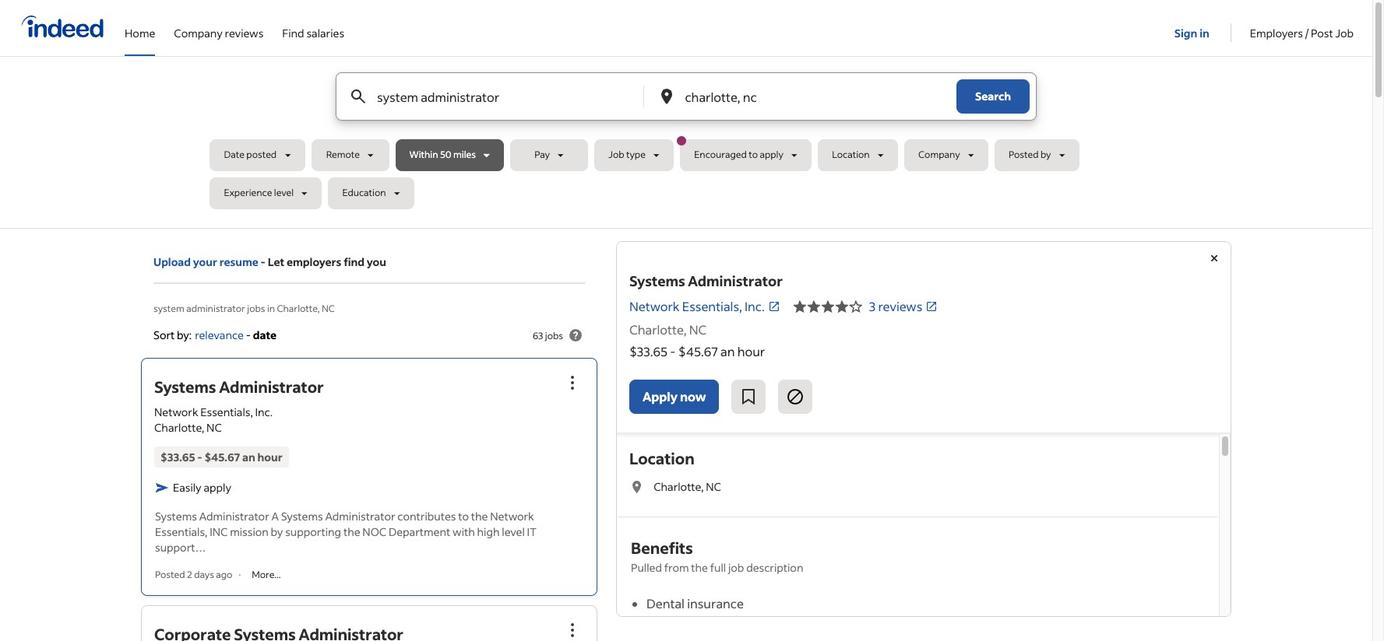 Task type: vqa. For each thing, say whether or not it's contained in the screenshot.
Skip link
no



Task type: describe. For each thing, give the bounding box(es) containing it.
1 vertical spatial location
[[629, 449, 695, 469]]

the inside benefits pulled from the full job description
[[691, 561, 708, 576]]

date
[[253, 328, 277, 342]]

date
[[224, 149, 245, 161]]

0 horizontal spatial apply
[[204, 481, 231, 496]]

company for company reviews
[[174, 25, 223, 40]]

network inside systems administrator network essentials, inc. charlotte, nc
[[154, 405, 198, 420]]

now
[[680, 389, 706, 405]]

network essentials, inc.
[[629, 298, 765, 315]]

system
[[153, 303, 184, 315]]

nc inside systems administrator network essentials, inc. charlotte, nc
[[207, 421, 222, 436]]

0 vertical spatial $33.65 - $45.67 an hour
[[629, 344, 765, 360]]

pay
[[534, 149, 550, 161]]

encouraged
[[694, 149, 747, 161]]

employers
[[287, 255, 341, 270]]

network inside "systems administrator a systems administrator contributes to the network essentials, inc mission by supporting the noc department with high level it support…"
[[490, 510, 534, 524]]

inc
[[210, 525, 228, 540]]

apply now button
[[629, 380, 719, 414]]

full
[[710, 561, 726, 576]]

job type
[[609, 149, 646, 161]]

post
[[1311, 25, 1333, 40]]

administrator for systems administrator
[[688, 272, 783, 291]]

employers / post job link
[[1250, 0, 1354, 53]]

1 horizontal spatial jobs
[[545, 330, 563, 342]]

systems administrator button
[[154, 377, 324, 398]]

sign in link
[[1174, 1, 1212, 54]]

posted for posted by
[[1009, 149, 1039, 161]]

days
[[194, 570, 214, 581]]

mission
[[230, 525, 269, 540]]

posted by button
[[995, 139, 1079, 171]]

1 vertical spatial hour
[[257, 450, 283, 465]]

job type button
[[595, 139, 674, 171]]

3
[[869, 298, 876, 315]]

dental
[[647, 596, 685, 612]]

2
[[187, 570, 192, 581]]

1 vertical spatial in
[[267, 303, 275, 315]]

posted
[[246, 149, 277, 161]]

department
[[389, 525, 450, 540]]

- up easily apply
[[197, 450, 202, 465]]

reviews for 3 reviews
[[878, 298, 922, 315]]

50
[[440, 149, 451, 161]]

description
[[746, 561, 803, 576]]

job actions for systems administrator is collapsed image
[[563, 374, 582, 393]]

0 horizontal spatial jobs
[[247, 303, 265, 315]]

pay button
[[510, 139, 588, 171]]

administrator for systems administrator a systems administrator contributes to the network essentials, inc mission by supporting the noc department with high level it support…
[[199, 510, 269, 524]]

relevance
[[195, 328, 244, 342]]

sign in
[[1174, 25, 1209, 40]]

1 horizontal spatial in
[[1200, 25, 1209, 40]]

company reviews
[[174, 25, 264, 40]]

nc down employers
[[322, 303, 335, 315]]

contributes
[[398, 510, 456, 524]]

by:
[[177, 328, 192, 342]]

sort by: relevance - date
[[153, 328, 277, 342]]

find
[[344, 255, 365, 270]]

supporting
[[285, 525, 341, 540]]

home link
[[125, 0, 155, 53]]

administrator
[[186, 303, 245, 315]]

it
[[527, 525, 536, 540]]

dental insurance health insurance
[[647, 596, 744, 631]]

location button
[[818, 139, 898, 171]]

upload
[[153, 255, 191, 270]]

ago
[[216, 570, 232, 581]]

charlotte, down network essentials, inc.
[[629, 322, 687, 338]]

1 insurance from the top
[[687, 596, 744, 612]]

system administrator jobs in charlotte, nc
[[153, 303, 335, 315]]

you
[[367, 255, 386, 270]]

noc
[[362, 525, 386, 540]]

systems for systems administrator network essentials, inc. charlotte, nc
[[154, 377, 216, 398]]

encouraged to apply
[[694, 149, 784, 161]]

easily
[[173, 481, 201, 496]]

posted for posted 2 days ago ·
[[155, 570, 185, 581]]

remote
[[326, 149, 360, 161]]

reviews for company reviews
[[225, 25, 264, 40]]

search button
[[957, 79, 1030, 114]]

save this job image
[[740, 388, 758, 407]]

2 insurance from the top
[[687, 615, 744, 631]]

date posted button
[[210, 139, 305, 171]]

easily apply
[[173, 481, 231, 496]]

0 horizontal spatial $33.65 - $45.67 an hour
[[160, 450, 283, 465]]

miles
[[453, 149, 476, 161]]

type
[[626, 149, 646, 161]]

posted by
[[1009, 149, 1051, 161]]

your
[[193, 255, 217, 270]]

0 vertical spatial hour
[[737, 344, 765, 360]]

charlotte, inside systems administrator network essentials, inc. charlotte, nc
[[154, 421, 204, 436]]

1 vertical spatial $45.67
[[204, 450, 240, 465]]

from
[[664, 561, 689, 576]]

0 vertical spatial network
[[629, 298, 680, 315]]

systems administrator network essentials, inc. charlotte, nc
[[154, 377, 324, 436]]

Edit location text field
[[682, 73, 925, 120]]

more... button
[[247, 569, 286, 582]]



Task type: locate. For each thing, give the bounding box(es) containing it.
apply
[[760, 149, 784, 161], [204, 481, 231, 496]]

none search field containing search
[[210, 72, 1163, 216]]

0 horizontal spatial $33.65
[[160, 450, 195, 465]]

0 horizontal spatial the
[[343, 525, 360, 540]]

hour up save this job image at right
[[737, 344, 765, 360]]

posted down search button
[[1009, 149, 1039, 161]]

2 vertical spatial network
[[490, 510, 534, 524]]

1 vertical spatial to
[[458, 510, 469, 524]]

employers
[[1250, 25, 1303, 40]]

0 horizontal spatial level
[[274, 187, 294, 199]]

0 vertical spatial job
[[1335, 25, 1354, 40]]

systems inside systems administrator network essentials, inc. charlotte, nc
[[154, 377, 216, 398]]

experience level
[[224, 187, 294, 199]]

$33.65 up apply
[[629, 344, 668, 360]]

3 reviews
[[869, 298, 922, 315]]

systems for systems administrator
[[629, 272, 685, 291]]

3 reviews link
[[869, 298, 938, 315]]

inc.
[[745, 298, 765, 315], [255, 405, 273, 420]]

benefits pulled from the full job description
[[631, 538, 803, 576]]

in
[[1200, 25, 1209, 40], [267, 303, 275, 315]]

$33.65 - $45.67 an hour up easily apply
[[160, 450, 283, 465]]

systems down the easily
[[155, 510, 197, 524]]

company button
[[904, 139, 988, 171]]

systems up network essentials, inc.
[[629, 272, 685, 291]]

systems for systems administrator a systems administrator contributes to the network essentials, inc mission by supporting the noc department with high level it support…
[[155, 510, 197, 524]]

inc. down systems administrator 'button'
[[255, 405, 273, 420]]

1 vertical spatial apply
[[204, 481, 231, 496]]

an
[[721, 344, 735, 360], [242, 450, 255, 465]]

1 vertical spatial by
[[271, 525, 283, 540]]

hour up "a" at the left bottom
[[257, 450, 283, 465]]

0 vertical spatial $33.65
[[629, 344, 668, 360]]

essentials, down systems administrator 'button'
[[200, 405, 253, 420]]

not interested image
[[786, 388, 805, 407]]

0 horizontal spatial to
[[458, 510, 469, 524]]

education button
[[328, 178, 414, 210]]

1 horizontal spatial apply
[[760, 149, 784, 161]]

resume
[[219, 255, 258, 270]]

1 vertical spatial charlotte, nc
[[654, 480, 721, 495]]

0 vertical spatial jobs
[[247, 303, 265, 315]]

charlotte, up benefits
[[654, 480, 704, 495]]

2 vertical spatial the
[[691, 561, 708, 576]]

administrator up noc
[[325, 510, 395, 524]]

in up the date
[[267, 303, 275, 315]]

1 horizontal spatial $45.67
[[678, 344, 718, 360]]

sign
[[1174, 25, 1197, 40]]

63
[[533, 330, 543, 342]]

health
[[647, 615, 685, 631]]

search
[[975, 89, 1011, 104]]

1 horizontal spatial by
[[1041, 149, 1051, 161]]

1 vertical spatial $33.65
[[160, 450, 195, 465]]

1 horizontal spatial $33.65
[[629, 344, 668, 360]]

nc down systems administrator 'button'
[[207, 421, 222, 436]]

an down systems administrator network essentials, inc. charlotte, nc
[[242, 450, 255, 465]]

jobs right 63 in the bottom of the page
[[545, 330, 563, 342]]

1 horizontal spatial the
[[471, 510, 488, 524]]

to up with
[[458, 510, 469, 524]]

0 vertical spatial an
[[721, 344, 735, 360]]

administrator up network essentials, inc. link
[[688, 272, 783, 291]]

1 horizontal spatial location
[[832, 149, 870, 161]]

nc
[[322, 303, 335, 315], [689, 322, 707, 338], [207, 421, 222, 436], [706, 480, 721, 495]]

essentials, inside systems administrator network essentials, inc. charlotte, nc
[[200, 405, 253, 420]]

sort
[[153, 328, 175, 342]]

1 vertical spatial company
[[918, 149, 960, 161]]

job
[[728, 561, 744, 576]]

posted left the "2"
[[155, 570, 185, 581]]

close job details image
[[1205, 249, 1224, 268]]

0 horizontal spatial hour
[[257, 450, 283, 465]]

- left the let
[[261, 255, 266, 270]]

1 vertical spatial $33.65 - $45.67 an hour
[[160, 450, 283, 465]]

4 out of 5 stars image
[[793, 298, 863, 316]]

1 horizontal spatial level
[[502, 525, 525, 540]]

administrator for systems administrator network essentials, inc. charlotte, nc
[[219, 377, 324, 398]]

company for company
[[918, 149, 960, 161]]

job inside employers / post job link
[[1335, 25, 1354, 40]]

0 horizontal spatial $45.67
[[204, 450, 240, 465]]

-
[[261, 255, 266, 270], [246, 328, 251, 342], [670, 344, 676, 360], [197, 450, 202, 465]]

by inside posted by popup button
[[1041, 149, 1051, 161]]

1 horizontal spatial network
[[490, 510, 534, 524]]

apply inside "dropdown button"
[[760, 149, 784, 161]]

charlotte, down employers
[[277, 303, 320, 315]]

apply right encouraged
[[760, 149, 784, 161]]

charlotte, nc
[[629, 322, 707, 338], [654, 480, 721, 495]]

pulled
[[631, 561, 662, 576]]

systems down by:
[[154, 377, 216, 398]]

apply
[[643, 389, 678, 405]]

find
[[282, 25, 304, 40]]

/
[[1305, 25, 1309, 40]]

employers / post job
[[1250, 25, 1354, 40]]

$33.65 - $45.67 an hour down network essentials, inc.
[[629, 344, 765, 360]]

job right the post
[[1335, 25, 1354, 40]]

0 vertical spatial location
[[832, 149, 870, 161]]

0 vertical spatial charlotte, nc
[[629, 322, 707, 338]]

charlotte, nc for location
[[654, 480, 721, 495]]

job left type
[[609, 149, 624, 161]]

network down systems administrator 'button'
[[154, 405, 198, 420]]

a
[[271, 510, 279, 524]]

0 horizontal spatial by
[[271, 525, 283, 540]]

1 vertical spatial posted
[[155, 570, 185, 581]]

0 horizontal spatial inc.
[[255, 405, 273, 420]]

network up it
[[490, 510, 534, 524]]

by inside "systems administrator a systems administrator contributes to the network essentials, inc mission by supporting the noc department with high level it support…"
[[271, 525, 283, 540]]

0 vertical spatial to
[[749, 149, 758, 161]]

1 horizontal spatial $33.65 - $45.67 an hour
[[629, 344, 765, 360]]

experience level button
[[210, 178, 322, 210]]

to right encouraged
[[749, 149, 758, 161]]

administrator down the date
[[219, 377, 324, 398]]

0 vertical spatial company
[[174, 25, 223, 40]]

high
[[477, 525, 500, 540]]

job inside "job type" popup button
[[609, 149, 624, 161]]

insurance down full
[[687, 596, 744, 612]]

systems administrator a systems administrator contributes to the network essentials, inc mission by supporting the noc department with high level it support…
[[155, 510, 536, 556]]

1 vertical spatial insurance
[[687, 615, 744, 631]]

0 horizontal spatial company
[[174, 25, 223, 40]]

1 horizontal spatial job
[[1335, 25, 1354, 40]]

1 vertical spatial level
[[502, 525, 525, 540]]

essentials, inside network essentials, inc. link
[[682, 298, 742, 315]]

in right sign
[[1200, 25, 1209, 40]]

jobs up the date
[[247, 303, 265, 315]]

charlotte, up the easily
[[154, 421, 204, 436]]

1 vertical spatial an
[[242, 450, 255, 465]]

network
[[629, 298, 680, 315], [154, 405, 198, 420], [490, 510, 534, 524]]

1 horizontal spatial reviews
[[878, 298, 922, 315]]

None search field
[[210, 72, 1163, 216]]

within 50 miles button
[[395, 139, 504, 171]]

0 horizontal spatial job
[[609, 149, 624, 161]]

$45.67 down network essentials, inc.
[[678, 344, 718, 360]]

remote button
[[311, 139, 389, 171]]

0 vertical spatial by
[[1041, 149, 1051, 161]]

support…
[[155, 541, 206, 556]]

1 vertical spatial job
[[609, 149, 624, 161]]

find salaries link
[[282, 0, 344, 53]]

salaries
[[306, 25, 344, 40]]

2 horizontal spatial network
[[629, 298, 680, 315]]

systems up "supporting"
[[281, 510, 323, 524]]

- up apply now
[[670, 344, 676, 360]]

inc. inside systems administrator network essentials, inc. charlotte, nc
[[255, 405, 273, 420]]

education
[[342, 187, 386, 199]]

0 horizontal spatial an
[[242, 450, 255, 465]]

63 jobs
[[533, 330, 563, 342]]

apply right the easily
[[204, 481, 231, 496]]

help icon image
[[566, 326, 585, 345]]

0 horizontal spatial network
[[154, 405, 198, 420]]

hour
[[737, 344, 765, 360], [257, 450, 283, 465]]

nc up benefits pulled from the full job description
[[706, 480, 721, 495]]

network down systems administrator
[[629, 298, 680, 315]]

2 vertical spatial essentials,
[[155, 525, 207, 540]]

upload your resume - let employers find you
[[153, 255, 386, 270]]

1 horizontal spatial inc.
[[745, 298, 765, 315]]

experience
[[224, 187, 272, 199]]

0 vertical spatial in
[[1200, 25, 1209, 40]]

·
[[239, 570, 241, 581]]

$33.65 - $45.67 an hour
[[629, 344, 765, 360], [160, 450, 283, 465]]

location down apply
[[629, 449, 695, 469]]

0 vertical spatial essentials,
[[682, 298, 742, 315]]

location
[[832, 149, 870, 161], [629, 449, 695, 469]]

by
[[1041, 149, 1051, 161], [271, 525, 283, 540]]

posted inside popup button
[[1009, 149, 1039, 161]]

1 horizontal spatial to
[[749, 149, 758, 161]]

encouraged to apply button
[[677, 136, 812, 171]]

the
[[471, 510, 488, 524], [343, 525, 360, 540], [691, 561, 708, 576]]

posted 2 days ago ·
[[155, 570, 241, 581]]

insurance right health
[[687, 615, 744, 631]]

more...
[[252, 570, 281, 581]]

apply now
[[643, 389, 706, 405]]

with
[[453, 525, 475, 540]]

location down edit location text box
[[832, 149, 870, 161]]

company inside dropdown button
[[918, 149, 960, 161]]

1 vertical spatial essentials,
[[200, 405, 253, 420]]

1 vertical spatial the
[[343, 525, 360, 540]]

0 vertical spatial apply
[[760, 149, 784, 161]]

posted
[[1009, 149, 1039, 161], [155, 570, 185, 581]]

charlotte, nc up benefits
[[654, 480, 721, 495]]

find salaries
[[282, 25, 344, 40]]

home
[[125, 25, 155, 40]]

1 vertical spatial jobs
[[545, 330, 563, 342]]

$33.65 up the easily
[[160, 450, 195, 465]]

company
[[174, 25, 223, 40], [918, 149, 960, 161]]

reviews left find on the left of page
[[225, 25, 264, 40]]

1 horizontal spatial company
[[918, 149, 960, 161]]

job actions for corporate systems administrator is collapsed image
[[563, 621, 582, 640]]

date posted
[[224, 149, 277, 161]]

0 vertical spatial reviews
[[225, 25, 264, 40]]

essentials, up support…
[[155, 525, 207, 540]]

0 horizontal spatial posted
[[155, 570, 185, 581]]

level left it
[[502, 525, 525, 540]]

search: Job title, keywords, or company text field
[[374, 73, 617, 120]]

let
[[268, 255, 284, 270]]

1 vertical spatial reviews
[[878, 298, 922, 315]]

company reviews link
[[174, 0, 264, 53]]

relevance link
[[195, 328, 244, 342]]

within 50 miles
[[409, 149, 476, 161]]

upload your resume link
[[153, 254, 258, 270]]

0 vertical spatial inc.
[[745, 298, 765, 315]]

administrator up 'mission'
[[199, 510, 269, 524]]

an down network essentials, inc. link
[[721, 344, 735, 360]]

$45.67 up easily apply
[[204, 450, 240, 465]]

network essentials, inc. link
[[629, 298, 780, 316]]

1 horizontal spatial posted
[[1009, 149, 1039, 161]]

level
[[274, 187, 294, 199], [502, 525, 525, 540]]

to inside the encouraged to apply "dropdown button"
[[749, 149, 758, 161]]

0 vertical spatial posted
[[1009, 149, 1039, 161]]

to
[[749, 149, 758, 161], [458, 510, 469, 524]]

1 horizontal spatial hour
[[737, 344, 765, 360]]

- left the date
[[246, 328, 251, 342]]

benefits
[[631, 538, 693, 558]]

within
[[409, 149, 438, 161]]

0 vertical spatial insurance
[[687, 596, 744, 612]]

administrator inside systems administrator network essentials, inc. charlotte, nc
[[219, 377, 324, 398]]

charlotte, nc for systems administrator
[[629, 322, 707, 338]]

reviews right 3 in the top of the page
[[878, 298, 922, 315]]

1 vertical spatial inc.
[[255, 405, 273, 420]]

essentials, inside "systems administrator a systems administrator contributes to the network essentials, inc mission by supporting the noc department with high level it support…"
[[155, 525, 207, 540]]

0 horizontal spatial in
[[267, 303, 275, 315]]

0 vertical spatial level
[[274, 187, 294, 199]]

nc down network essentials, inc.
[[689, 322, 707, 338]]

charlotte, nc down network essentials, inc.
[[629, 322, 707, 338]]

0 horizontal spatial location
[[629, 449, 695, 469]]

level inside "systems administrator a systems administrator contributes to the network essentials, inc mission by supporting the noc department with high level it support…"
[[502, 525, 525, 540]]

inc. down systems administrator
[[745, 298, 765, 315]]

level inside popup button
[[274, 187, 294, 199]]

2 horizontal spatial the
[[691, 561, 708, 576]]

0 vertical spatial the
[[471, 510, 488, 524]]

the left full
[[691, 561, 708, 576]]

the up high
[[471, 510, 488, 524]]

1 vertical spatial network
[[154, 405, 198, 420]]

level right experience
[[274, 187, 294, 199]]

0 horizontal spatial reviews
[[225, 25, 264, 40]]

the left noc
[[343, 525, 360, 540]]

0 vertical spatial $45.67
[[678, 344, 718, 360]]

job
[[1335, 25, 1354, 40], [609, 149, 624, 161]]

to inside "systems administrator a systems administrator contributes to the network essentials, inc mission by supporting the noc department with high level it support…"
[[458, 510, 469, 524]]

essentials, down systems administrator
[[682, 298, 742, 315]]

location inside dropdown button
[[832, 149, 870, 161]]

jobs
[[247, 303, 265, 315], [545, 330, 563, 342]]

1 horizontal spatial an
[[721, 344, 735, 360]]



